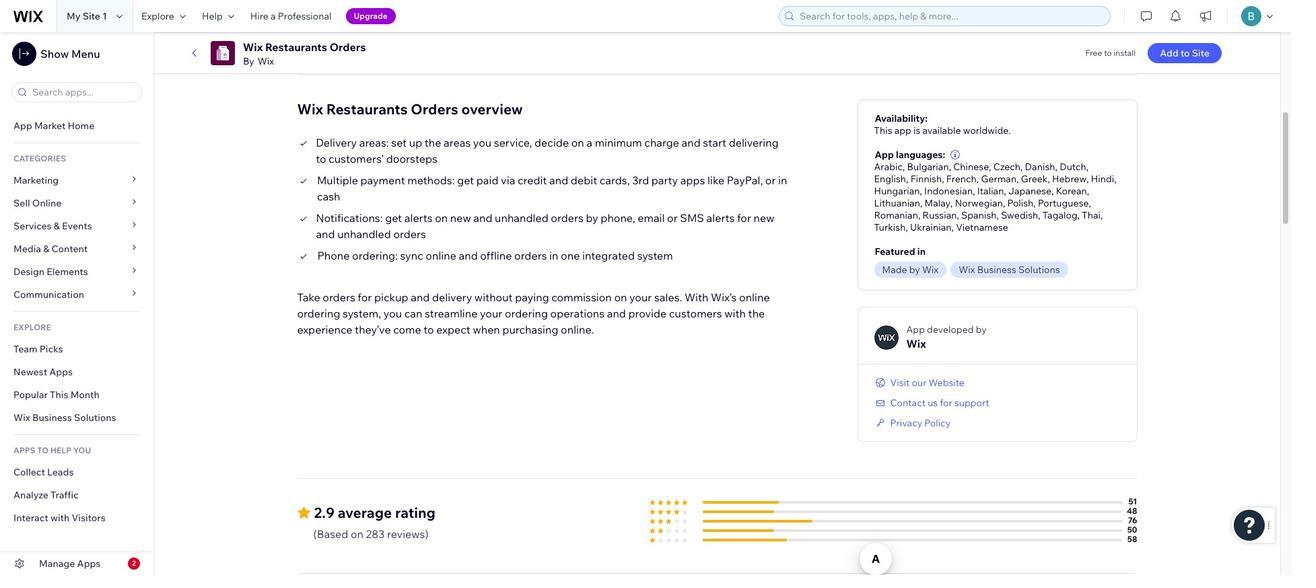 Task type: locate. For each thing, give the bounding box(es) containing it.
1 horizontal spatial by
[[909, 264, 920, 276]]

& left events
[[54, 220, 60, 232]]

2 vertical spatial app
[[907, 324, 925, 336]]

1 horizontal spatial apps
[[77, 558, 101, 570]]

on inside notifications:  get alerts on new and unhandled orders by phone, email or sms alerts for new and unhandled orders
[[435, 211, 448, 225]]

your down without
[[480, 307, 503, 320]]

2 horizontal spatial app
[[907, 324, 925, 336]]

you right areas
[[473, 136, 492, 149]]

availability:
[[875, 112, 928, 124]]

or left sms
[[667, 211, 678, 225]]

up
[[409, 136, 422, 149]]

for down paypal,
[[737, 211, 751, 225]]

restaurants inside wix restaurants orders by wix
[[265, 40, 327, 54]]

and left offline
[[459, 249, 478, 262]]

app languages:
[[875, 149, 946, 161]]

to right add
[[1181, 47, 1190, 59]]

0 vertical spatial with
[[725, 307, 746, 320]]

0 horizontal spatial new
[[450, 211, 471, 225]]

get down payment
[[385, 211, 402, 225]]

1 vertical spatial site
[[1192, 47, 1210, 59]]

apps up popular this month
[[49, 366, 73, 378]]

0 vertical spatial &
[[54, 220, 60, 232]]

Search apps... field
[[28, 83, 137, 102]]

media & content
[[13, 243, 88, 255]]

get inside notifications:  get alerts on new and unhandled orders by phone, email or sms alerts for new and unhandled orders
[[385, 211, 402, 225]]

design elements link
[[0, 261, 154, 283]]

0 horizontal spatial apps
[[49, 366, 73, 378]]

events
[[62, 220, 92, 232]]

by inside "app developed by wix"
[[976, 324, 987, 336]]

a
[[271, 10, 276, 22], [587, 136, 593, 149]]

take
[[297, 291, 320, 304]]

wix down popular
[[13, 412, 30, 424]]

1 horizontal spatial site
[[1192, 47, 1210, 59]]

0 vertical spatial you
[[473, 136, 492, 149]]

0 vertical spatial site
[[83, 10, 100, 22]]

apps for newest apps
[[49, 366, 73, 378]]

0 horizontal spatial ordering
[[297, 307, 340, 320]]

orders down upgrade button
[[330, 40, 366, 54]]

team picks
[[13, 343, 63, 355]]

they've
[[355, 323, 391, 336]]

1 horizontal spatial a
[[587, 136, 593, 149]]

in left one
[[549, 249, 558, 262]]

0 vertical spatial or
[[765, 173, 776, 187]]

solutions down "swedish"
[[1019, 264, 1060, 276]]

to
[[1181, 47, 1190, 59], [1104, 48, 1112, 58], [316, 152, 326, 165], [424, 323, 434, 336]]

0 vertical spatial app
[[13, 120, 32, 132]]

1 horizontal spatial wix business solutions link
[[951, 262, 1072, 278]]

0 horizontal spatial get
[[385, 211, 402, 225]]

the right customers at right bottom
[[748, 307, 765, 320]]

media & content link
[[0, 238, 154, 261]]

help button
[[194, 0, 242, 32]]

1 horizontal spatial unhandled
[[495, 211, 549, 225]]

0 vertical spatial apps
[[49, 366, 73, 378]]

1 horizontal spatial &
[[54, 220, 60, 232]]

and left start
[[682, 136, 701, 149]]

& for events
[[54, 220, 60, 232]]

orders inside wix restaurants orders by wix
[[330, 40, 366, 54]]

0 vertical spatial business
[[977, 264, 1017, 276]]

featured
[[875, 245, 915, 258]]

0 horizontal spatial wix business solutions link
[[0, 407, 154, 430]]

a right hire
[[271, 10, 276, 22]]

sync
[[400, 249, 423, 262]]

1 vertical spatial you
[[384, 307, 402, 320]]

in up made by wix link
[[918, 245, 926, 258]]

2 horizontal spatial by
[[976, 324, 987, 336]]

add
[[1160, 47, 1179, 59]]

0 horizontal spatial you
[[384, 307, 402, 320]]

app right developed by wix icon
[[907, 324, 925, 336]]

wix up delivery
[[297, 100, 323, 118]]

1 horizontal spatial solutions
[[1019, 264, 1060, 276]]

for inside notifications:  get alerts on new and unhandled orders by phone, email or sms alerts for new and unhandled orders
[[737, 211, 751, 225]]

1 horizontal spatial for
[[737, 211, 751, 225]]

app
[[895, 124, 912, 136]]

show menu button
[[12, 42, 100, 66]]

app left market
[[13, 120, 32, 132]]

new down paypal,
[[754, 211, 775, 225]]

1 horizontal spatial app
[[875, 149, 894, 161]]

show menu
[[40, 47, 100, 61]]

1 vertical spatial &
[[43, 243, 49, 255]]

alerts up sync
[[404, 211, 433, 225]]

wix up by
[[243, 40, 263, 54]]

contact us for support
[[890, 397, 989, 409]]

wix right developed by wix icon
[[907, 337, 926, 351]]

site right add
[[1192, 47, 1210, 59]]

restaurants up the areas:
[[326, 100, 408, 118]]

app inside "link"
[[13, 120, 32, 132]]

1 horizontal spatial ordering
[[505, 307, 548, 320]]

1 vertical spatial for
[[358, 291, 372, 304]]

vietnamese
[[956, 221, 1009, 233]]

51
[[1129, 497, 1137, 507]]

1 vertical spatial online
[[739, 291, 770, 304]]

0 vertical spatial for
[[737, 211, 751, 225]]

1 vertical spatial app
[[875, 149, 894, 161]]

wix business solutions link down month
[[0, 407, 154, 430]]

website
[[929, 377, 965, 389]]

1 vertical spatial this
[[50, 389, 68, 401]]

us
[[928, 397, 938, 409]]

sell
[[13, 197, 30, 209]]

0 vertical spatial this
[[874, 124, 892, 136]]

1 horizontal spatial wix business solutions
[[959, 264, 1060, 276]]

visit our website link
[[874, 377, 965, 389]]

and up can on the left bottom of page
[[411, 291, 430, 304]]

0 horizontal spatial site
[[83, 10, 100, 22]]

new
[[450, 211, 471, 225], [754, 211, 775, 225]]

0 horizontal spatial the
[[425, 136, 441, 149]]

1 vertical spatial restaurants
[[326, 100, 408, 118]]

(based
[[313, 528, 348, 541]]

orders up sync
[[393, 227, 426, 241]]

and left provide
[[607, 307, 626, 320]]

to right come at the left bottom
[[424, 323, 434, 336]]

restaurants down hire a professional
[[265, 40, 327, 54]]

2 alerts from the left
[[707, 211, 735, 225]]

areas:
[[359, 136, 389, 149]]

0 horizontal spatial alerts
[[404, 211, 433, 225]]

to right free
[[1104, 48, 1112, 58]]

show
[[40, 47, 69, 61]]

business down the vietnamese
[[977, 264, 1017, 276]]

apps
[[681, 173, 705, 187]]

korean
[[1056, 185, 1087, 197]]

services & events
[[13, 220, 92, 232]]

Search for tools, apps, help & more... field
[[796, 7, 1106, 26]]

online right sync
[[426, 249, 456, 262]]

orders up "up"
[[411, 100, 458, 118]]

0 horizontal spatial with
[[50, 512, 70, 524]]

0 horizontal spatial by
[[586, 211, 598, 225]]

when
[[473, 323, 500, 336]]

1
[[102, 10, 107, 22]]

italian
[[977, 185, 1004, 197]]

our
[[912, 377, 927, 389]]

in inside multiple payment methods: get paid via credit and debit cards, 3rd party apps like paypal, or in cash
[[778, 173, 787, 187]]

0 vertical spatial unhandled
[[495, 211, 549, 225]]

worldwide.
[[963, 124, 1011, 136]]

my site 1
[[67, 10, 107, 22]]

1 vertical spatial solutions
[[74, 412, 116, 424]]

solutions
[[1019, 264, 1060, 276], [74, 412, 116, 424]]

in
[[778, 173, 787, 187], [918, 245, 926, 258], [549, 249, 558, 262]]

&
[[54, 220, 60, 232], [43, 243, 49, 255]]

this left app
[[874, 124, 892, 136]]

1 vertical spatial with
[[50, 512, 70, 524]]

(based on 283 reviews)
[[313, 528, 429, 541]]

site left 1
[[83, 10, 100, 22]]

1 horizontal spatial you
[[473, 136, 492, 149]]

wix business solutions for bottom wix business solutions link
[[13, 412, 116, 424]]

0 horizontal spatial this
[[50, 389, 68, 401]]

2 vertical spatial by
[[976, 324, 987, 336]]

1 vertical spatial the
[[748, 307, 765, 320]]

add to site
[[1160, 47, 1210, 59]]

business down popular this month
[[32, 412, 72, 424]]

or inside multiple payment methods: get paid via credit and debit cards, 3rd party apps like paypal, or in cash
[[765, 173, 776, 187]]

0 horizontal spatial &
[[43, 243, 49, 255]]

the right "up"
[[425, 136, 441, 149]]

for for contact us for support
[[940, 397, 953, 409]]

0 horizontal spatial unhandled
[[337, 227, 391, 241]]

solutions down month
[[74, 412, 116, 424]]

0 vertical spatial restaurants
[[265, 40, 327, 54]]

0 horizontal spatial your
[[480, 307, 503, 320]]

orders for wix restaurants orders by wix
[[330, 40, 366, 54]]

professional
[[278, 10, 332, 22]]

add to site button
[[1148, 43, 1222, 63]]

this left month
[[50, 389, 68, 401]]

wix business solutions link down the vietnamese
[[951, 262, 1072, 278]]

1 horizontal spatial the
[[748, 307, 765, 320]]

1 horizontal spatial get
[[457, 173, 474, 187]]

0 vertical spatial by
[[586, 211, 598, 225]]

or inside notifications:  get alerts on new and unhandled orders by phone, email or sms alerts for new and unhandled orders
[[667, 211, 678, 225]]

3rd
[[632, 173, 649, 187]]

menu
[[71, 47, 100, 61]]

on right commission
[[614, 291, 627, 304]]

apps right manage
[[77, 558, 101, 570]]

business for top wix business solutions link
[[977, 264, 1017, 276]]

1 vertical spatial unhandled
[[337, 227, 391, 241]]

unhandled
[[495, 211, 549, 225], [337, 227, 391, 241]]

privacy
[[890, 417, 923, 429]]

1 horizontal spatial orders
[[411, 100, 458, 118]]

and inside delivery areas: set up the areas you service, decide on a minimum charge and start delivering to customers' doorsteps
[[682, 136, 701, 149]]

& for content
[[43, 243, 49, 255]]

provide
[[628, 307, 667, 320]]

1 vertical spatial or
[[667, 211, 678, 225]]

for up system,
[[358, 291, 372, 304]]

business inside sidebar element
[[32, 412, 72, 424]]

1 horizontal spatial with
[[725, 307, 746, 320]]

app
[[13, 120, 32, 132], [875, 149, 894, 161], [907, 324, 925, 336]]

0 vertical spatial online
[[426, 249, 456, 262]]

ordering up purchasing
[[505, 307, 548, 320]]

notifications:
[[316, 211, 383, 225]]

2 horizontal spatial for
[[940, 397, 953, 409]]

online inside take orders for pickup and delivery without paying commission on your sales. with wix's online ordering system, you can streamline your ordering operations and provide customers with the experience they've come to expect when purchasing online.
[[739, 291, 770, 304]]

privacy policy
[[890, 417, 951, 429]]

0 horizontal spatial online
[[426, 249, 456, 262]]

cards,
[[600, 173, 630, 187]]

orders up system,
[[323, 291, 355, 304]]

0 vertical spatial a
[[271, 10, 276, 22]]

1 vertical spatial apps
[[77, 558, 101, 570]]

1 horizontal spatial alerts
[[707, 211, 735, 225]]

sales.
[[654, 291, 682, 304]]

with down "wix's" at the right of the page
[[725, 307, 746, 320]]

free to install
[[1086, 48, 1136, 58]]

wix inside "app developed by wix"
[[907, 337, 926, 351]]

online.
[[561, 323, 594, 336]]

alerts right sms
[[707, 211, 735, 225]]

by left phone,
[[586, 211, 598, 225]]

1 ordering from the left
[[297, 307, 340, 320]]

made
[[882, 264, 907, 276]]

orders for wix restaurants orders overview
[[411, 100, 458, 118]]

app for app languages:
[[875, 149, 894, 161]]

dutch
[[1060, 161, 1086, 173]]

explore
[[141, 10, 174, 22]]

restaurants for wix restaurants orders overview
[[326, 100, 408, 118]]

on inside take orders for pickup and delivery without paying commission on your sales. with wix's online ordering system, you can streamline your ordering operations and provide customers with the experience they've come to expect when purchasing online.
[[614, 291, 627, 304]]

communication
[[13, 289, 86, 301]]

wix business solutions down popular this month
[[13, 412, 116, 424]]

1 horizontal spatial business
[[977, 264, 1017, 276]]

on left 283 at bottom left
[[351, 528, 364, 541]]

a inside delivery areas: set up the areas you service, decide on a minimum charge and start delivering to customers' doorsteps
[[587, 136, 593, 149]]

0 horizontal spatial solutions
[[74, 412, 116, 424]]

app inside "app developed by wix"
[[907, 324, 925, 336]]

team
[[13, 343, 37, 355]]

wix business solutions down the vietnamese
[[959, 264, 1060, 276]]

0 horizontal spatial orders
[[330, 40, 366, 54]]

turkish
[[874, 221, 906, 233]]

for
[[737, 211, 751, 225], [358, 291, 372, 304], [940, 397, 953, 409]]

1 vertical spatial get
[[385, 211, 402, 225]]

for for take orders for pickup and delivery without paying commission on your sales. with wix's online ordering system, you can streamline your ordering operations and provide customers with the experience they've come to expect when purchasing online.
[[358, 291, 372, 304]]

multiple
[[317, 173, 358, 187]]

this inside availability: this app is available worldwide.
[[874, 124, 892, 136]]

for right us
[[940, 397, 953, 409]]

norwegian
[[955, 197, 1003, 209]]

unhandled down notifications:
[[337, 227, 391, 241]]

1 vertical spatial by
[[909, 264, 920, 276]]

your up provide
[[630, 291, 652, 304]]

1 horizontal spatial new
[[754, 211, 775, 225]]

76
[[1128, 515, 1137, 526]]

you down pickup
[[384, 307, 402, 320]]

1 horizontal spatial online
[[739, 291, 770, 304]]

a left minimum
[[587, 136, 593, 149]]

danish
[[1025, 161, 1055, 173]]

new down methods:
[[450, 211, 471, 225]]

1 vertical spatial a
[[587, 136, 593, 149]]

0 vertical spatial orders
[[330, 40, 366, 54]]

available
[[923, 124, 961, 136]]

this inside "popular this month" link
[[50, 389, 68, 401]]

content
[[52, 243, 88, 255]]

by right made
[[909, 264, 920, 276]]

via
[[501, 173, 515, 187]]

with inside take orders for pickup and delivery without paying commission on your sales. with wix's online ordering system, you can streamline your ordering operations and provide customers with the experience they've come to expect when purchasing online.
[[725, 307, 746, 320]]

french
[[947, 173, 977, 185]]

for inside take orders for pickup and delivery without paying commission on your sales. with wix's online ordering system, you can streamline your ordering operations and provide customers with the experience they've come to expect when purchasing online.
[[358, 291, 372, 304]]

traffic
[[51, 489, 79, 502]]

collect
[[13, 467, 45, 479]]

0 vertical spatial the
[[425, 136, 441, 149]]

1 vertical spatial your
[[480, 307, 503, 320]]

and
[[682, 136, 701, 149], [549, 173, 568, 187], [474, 211, 493, 225], [316, 227, 335, 241], [459, 249, 478, 262], [411, 291, 430, 304], [607, 307, 626, 320]]

0 horizontal spatial a
[[271, 10, 276, 22]]

& right media in the top of the page
[[43, 243, 49, 255]]

languages:
[[896, 149, 946, 161]]

in right paypal,
[[778, 173, 787, 187]]

on down methods:
[[435, 211, 448, 225]]

app up english
[[875, 149, 894, 161]]

on right decide
[[571, 136, 584, 149]]

by right developed
[[976, 324, 987, 336]]

0 horizontal spatial app
[[13, 120, 32, 132]]

unhandled down credit
[[495, 211, 549, 225]]

0 horizontal spatial or
[[667, 211, 678, 225]]

apps inside newest apps link
[[49, 366, 73, 378]]

1 horizontal spatial your
[[630, 291, 652, 304]]

1 horizontal spatial in
[[778, 173, 787, 187]]

1 vertical spatial business
[[32, 412, 72, 424]]

with down the traffic
[[50, 512, 70, 524]]

1 horizontal spatial this
[[874, 124, 892, 136]]

2 ordering from the left
[[505, 307, 548, 320]]

multiple payment methods: get paid via credit and debit cards, 3rd party apps like paypal, or in cash
[[317, 173, 787, 203]]

0 vertical spatial get
[[457, 173, 474, 187]]

analyze traffic
[[13, 489, 79, 502]]

1 vertical spatial wix business solutions
[[13, 412, 116, 424]]

0 horizontal spatial wix business solutions
[[13, 412, 116, 424]]

hire a professional
[[250, 10, 332, 22]]

alerts
[[404, 211, 433, 225], [707, 211, 735, 225]]

2 vertical spatial for
[[940, 397, 953, 409]]

1 vertical spatial orders
[[411, 100, 458, 118]]

ordering up 'experience'
[[297, 307, 340, 320]]

get left paid at the left of page
[[457, 173, 474, 187]]

0 vertical spatial wix business solutions
[[959, 264, 1060, 276]]

to down delivery
[[316, 152, 326, 165]]

0 horizontal spatial for
[[358, 291, 372, 304]]

or
[[765, 173, 776, 187], [667, 211, 678, 225]]

wix business solutions for top wix business solutions link
[[959, 264, 1060, 276]]

you inside delivery areas: set up the areas you service, decide on a minimum charge and start delivering to customers' doorsteps
[[473, 136, 492, 149]]

0 vertical spatial wix business solutions link
[[951, 262, 1072, 278]]

50
[[1128, 525, 1137, 535]]

0 horizontal spatial business
[[32, 412, 72, 424]]

get inside multiple payment methods: get paid via credit and debit cards, 3rd party apps like paypal, or in cash
[[457, 173, 474, 187]]

wix business solutions inside sidebar element
[[13, 412, 116, 424]]

service,
[[494, 136, 532, 149]]

wix right by
[[258, 55, 274, 67]]

services
[[13, 220, 52, 232]]

and left debit
[[549, 173, 568, 187]]

0 vertical spatial your
[[630, 291, 652, 304]]

1 alerts from the left
[[404, 211, 433, 225]]

,
[[903, 161, 905, 173], [949, 161, 951, 173], [989, 161, 992, 173], [1021, 161, 1023, 173], [1055, 161, 1058, 173], [1086, 161, 1089, 173], [906, 173, 909, 185], [942, 173, 944, 185], [977, 173, 979, 185], [1017, 173, 1019, 185], [1048, 173, 1050, 185], [1087, 173, 1089, 185], [1114, 173, 1117, 185], [920, 185, 922, 197], [973, 185, 975, 197], [1004, 185, 1006, 197], [1052, 185, 1054, 197], [1087, 185, 1090, 197], [920, 197, 923, 209], [951, 197, 953, 209], [1003, 197, 1005, 209], [1034, 197, 1036, 209], [1089, 197, 1091, 209], [918, 209, 921, 221], [957, 209, 959, 221], [997, 209, 999, 221], [1038, 209, 1041, 221], [1078, 209, 1080, 221], [1101, 209, 1103, 221], [906, 221, 908, 233], [952, 221, 954, 233]]

wix restaurants orders logo image
[[211, 41, 235, 65]]

or right paypal,
[[765, 173, 776, 187]]

online right "wix's" at the right of the page
[[739, 291, 770, 304]]



Task type: vqa. For each thing, say whether or not it's contained in the screenshot.
right App
yes



Task type: describe. For each thing, give the bounding box(es) containing it.
spanish
[[962, 209, 997, 221]]

developed by wix image
[[874, 326, 899, 350]]

interact
[[13, 512, 48, 524]]

popular
[[13, 389, 48, 401]]

app for app developed by wix
[[907, 324, 925, 336]]

1 new from the left
[[450, 211, 471, 225]]

is
[[914, 124, 921, 136]]

wix restaurants orders overview
[[297, 100, 523, 118]]

interact with visitors
[[13, 512, 106, 524]]

collect leads
[[13, 467, 74, 479]]

site inside add to site button
[[1192, 47, 1210, 59]]

hungarian
[[874, 185, 920, 197]]

by
[[243, 55, 254, 67]]

communication link
[[0, 283, 154, 306]]

phone ordering: sync online and offline orders in one integrated system
[[317, 249, 673, 262]]

0 horizontal spatial in
[[549, 249, 558, 262]]

with inside sidebar element
[[50, 512, 70, 524]]

orders inside take orders for pickup and delivery without paying commission on your sales. with wix's online ordering system, you can streamline your ordering operations and provide customers with the experience they've come to expect when purchasing online.
[[323, 291, 355, 304]]

system,
[[343, 307, 381, 320]]

upgrade button
[[346, 8, 396, 24]]

phone
[[317, 249, 350, 262]]

to inside take orders for pickup and delivery without paying commission on your sales. with wix's online ordering system, you can streamline your ordering operations and provide customers with the experience they've come to expect when purchasing online.
[[424, 323, 434, 336]]

manage apps
[[39, 558, 101, 570]]

this for availability:
[[874, 124, 892, 136]]

orders down multiple payment methods: get paid via credit and debit cards, 3rd party apps like paypal, or in cash
[[551, 211, 584, 225]]

payment
[[361, 173, 405, 187]]

sell online link
[[0, 192, 154, 215]]

romanian
[[874, 209, 918, 221]]

cash
[[317, 190, 340, 203]]

can
[[404, 307, 422, 320]]

developed
[[927, 324, 974, 336]]

0 vertical spatial solutions
[[1019, 264, 1060, 276]]

ukrainian
[[910, 221, 952, 233]]

home
[[68, 120, 94, 132]]

arabic , bulgarian , chinese , czech , danish , dutch , english , finnish , french , german , greek , hebrew , hindi , hungarian , indonesian , italian , japanese , korean , lithuanian , malay , norwegian , polish , portuguese , romanian , russian , spanish , swedish , tagalog , thai , turkish , ukrainian , vietnamese
[[874, 161, 1119, 233]]

ordering:
[[352, 249, 398, 262]]

marketing link
[[0, 169, 154, 192]]

sms
[[680, 211, 704, 225]]

visitors
[[72, 512, 106, 524]]

come
[[393, 323, 421, 336]]

by inside notifications:  get alerts on new and unhandled orders by phone, email or sms alerts for new and unhandled orders
[[586, 211, 598, 225]]

2.9 average rating
[[314, 504, 436, 522]]

install
[[1114, 48, 1136, 58]]

sidebar element
[[0, 32, 154, 576]]

analyze
[[13, 489, 48, 502]]

free
[[1086, 48, 1102, 58]]

design
[[13, 266, 44, 278]]

wix down featured in
[[922, 264, 939, 276]]

market
[[34, 120, 66, 132]]

help
[[202, 10, 223, 22]]

bulgarian
[[907, 161, 949, 173]]

average
[[338, 504, 392, 522]]

contact us for support link
[[874, 397, 989, 409]]

debit
[[571, 173, 597, 187]]

help
[[50, 446, 71, 456]]

you inside take orders for pickup and delivery without paying commission on your sales. with wix's online ordering system, you can streamline your ordering operations and provide customers with the experience they've come to expect when purchasing online.
[[384, 307, 402, 320]]

privacy policy link
[[874, 417, 951, 429]]

delivery
[[316, 136, 357, 149]]

email
[[638, 211, 665, 225]]

this for popular
[[50, 389, 68, 401]]

the inside delivery areas: set up the areas you service, decide on a minimum charge and start delivering to customers' doorsteps
[[425, 136, 441, 149]]

apps for manage apps
[[77, 558, 101, 570]]

2 new from the left
[[754, 211, 775, 225]]

and inside multiple payment methods: get paid via credit and debit cards, 3rd party apps like paypal, or in cash
[[549, 173, 568, 187]]

apps
[[13, 446, 35, 456]]

analyze traffic link
[[0, 484, 154, 507]]

take orders for pickup and delivery without paying commission on your sales. with wix's online ordering system, you can streamline your ordering operations and provide customers with the experience they've come to expect when purchasing online.
[[297, 291, 770, 336]]

made by wix link
[[874, 262, 951, 278]]

credit
[[518, 173, 547, 187]]

solutions inside sidebar element
[[74, 412, 116, 424]]

polish
[[1008, 197, 1034, 209]]

decide
[[535, 136, 569, 149]]

collect leads link
[[0, 461, 154, 484]]

1 vertical spatial wix business solutions link
[[0, 407, 154, 430]]

methods:
[[408, 173, 455, 187]]

business for bottom wix business solutions link
[[32, 412, 72, 424]]

chinese
[[954, 161, 989, 173]]

reviews)
[[387, 528, 429, 541]]

phone,
[[601, 211, 635, 225]]

malay
[[925, 197, 951, 209]]

overview
[[462, 100, 523, 118]]

my
[[67, 10, 80, 22]]

portuguese
[[1038, 197, 1089, 209]]

customers
[[669, 307, 722, 320]]

restaurants for wix restaurants orders by wix
[[265, 40, 327, 54]]

delivery areas: set up the areas you service, decide on a minimum charge and start delivering to customers' doorsteps
[[316, 136, 779, 165]]

on inside delivery areas: set up the areas you service, decide on a minimum charge and start delivering to customers' doorsteps
[[571, 136, 584, 149]]

to inside delivery areas: set up the areas you service, decide on a minimum charge and start delivering to customers' doorsteps
[[316, 152, 326, 165]]

wix down the vietnamese
[[959, 264, 975, 276]]

2 horizontal spatial in
[[918, 245, 926, 258]]

app for app market home
[[13, 120, 32, 132]]

japanese
[[1009, 185, 1052, 197]]

hebrew
[[1052, 173, 1087, 185]]

swedish
[[1001, 209, 1038, 221]]

and down paid at the left of page
[[474, 211, 493, 225]]

app market home
[[13, 120, 94, 132]]

charge
[[645, 136, 679, 149]]

orders down notifications:  get alerts on new and unhandled orders by phone, email or sms alerts for new and unhandled orders
[[514, 249, 547, 262]]

visit our website
[[890, 377, 965, 389]]

to inside button
[[1181, 47, 1190, 59]]

the inside take orders for pickup and delivery without paying commission on your sales. with wix's online ordering system, you can streamline your ordering operations and provide customers with the experience they've come to expect when purchasing online.
[[748, 307, 765, 320]]

wix inside sidebar element
[[13, 412, 30, 424]]

thai
[[1082, 209, 1101, 221]]

newest
[[13, 366, 47, 378]]

hire
[[250, 10, 269, 22]]

party
[[652, 173, 678, 187]]

one
[[561, 249, 580, 262]]

and up phone
[[316, 227, 335, 241]]



